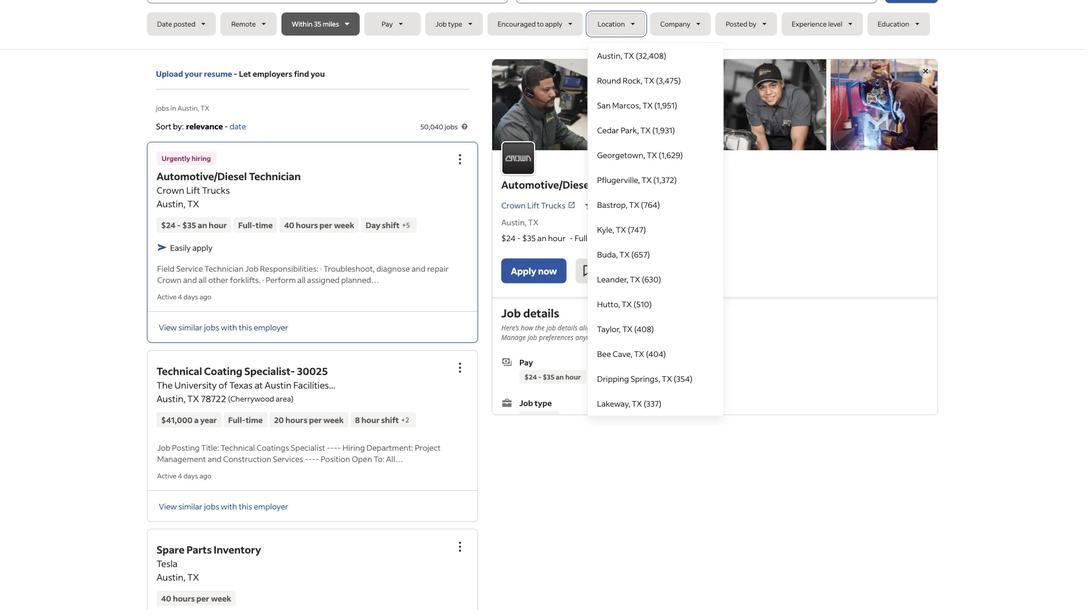 Task type: describe. For each thing, give the bounding box(es) containing it.
tx inside crown lift trucks austin, tx
[[187, 198, 199, 210]]

austin, up "by:"
[[178, 103, 199, 112]]

preferences.
[[638, 323, 674, 332]]

(1,629)
[[659, 150, 683, 160]]

view similar jobs with this employer link for austin, tx 78722
[[159, 501, 288, 512]]

0 vertical spatial your
[[185, 69, 202, 79]]

title:
[[201, 443, 219, 453]]

(32,408)
[[636, 50, 666, 60]]

2 vertical spatial your
[[609, 333, 623, 342]]

austin, tx (32,408)
[[597, 50, 666, 60]]

2
[[405, 416, 409, 425]]

hour left dripping
[[565, 372, 581, 381]]

1 horizontal spatial automotive/diesel technician
[[501, 178, 647, 191]]

tx left (337)
[[632, 399, 642, 409]]

active 4 days ago for service
[[157, 292, 211, 301]]

0 horizontal spatial $35
[[182, 220, 196, 230]]

per for the university of texas at austin facilities...
[[309, 415, 322, 425]]

dripping springs, tx (354)
[[597, 374, 693, 384]]

view similar jobs with this employer for austin, tx 78722
[[159, 501, 288, 512]]

1 vertical spatial job type
[[519, 398, 552, 408]]

hutto,
[[597, 299, 620, 309]]

crown lift trucks austin, tx
[[157, 184, 230, 210]]

round rock, tx (3,475) link
[[588, 68, 723, 93]]

austin, inside 'austin, tx (32,408)' link
[[597, 50, 623, 60]]

project
[[415, 443, 441, 453]]

springs,
[[631, 374, 660, 384]]

technical inside technical coating specialist- 30025 the university of texas at austin facilities... austin, tx 78722 ( cherrywood area )
[[157, 365, 202, 378]]

1 vertical spatial apply
[[192, 242, 213, 253]]

What field
[[184, 0, 486, 3]]

days for management
[[184, 472, 198, 480]]

1 horizontal spatial an
[[537, 233, 547, 243]]

tx down profile "link"
[[634, 349, 644, 359]]

kyle,
[[597, 224, 614, 235]]

year
[[200, 415, 217, 425]]

(
[[228, 394, 230, 404]]

tx left (1,629) at the top of the page
[[647, 150, 657, 160]]

experience level
[[792, 19, 843, 28]]

not interested image
[[615, 264, 629, 278]]

hutto, tx (510) link
[[588, 292, 723, 317]]

active 4 days ago for posting
[[157, 472, 211, 480]]

+ inside day shift + 5
[[402, 221, 406, 229]]

0 vertical spatial in
[[170, 103, 176, 112]]

0 vertical spatial $24
[[161, 220, 176, 230]]

20
[[274, 415, 284, 425]]

(657)
[[631, 249, 650, 259]]

day
[[366, 220, 380, 230]]

menu containing austin, tx (32,408)
[[588, 42, 724, 417]]

0 vertical spatial 40
[[284, 220, 294, 230]]

1 horizontal spatial automotive/diesel
[[501, 178, 592, 191]]

field
[[157, 263, 175, 274]]

construction
[[223, 454, 271, 464]]

dripping springs, tx (354) link
[[588, 366, 723, 391]]

tesla
[[157, 558, 178, 570]]

0 horizontal spatial job
[[528, 333, 537, 342]]

week for crown lift trucks
[[334, 220, 354, 230]]

help icon image
[[460, 122, 469, 131]]

crown inside field service technician job responsibilities: · troubleshoot, diagnose and repair crown and all other forklifts. · perform all assigned planned…
[[157, 275, 182, 285]]

tx up relevance
[[201, 103, 209, 112]]

responsibilities:
[[260, 263, 319, 274]]

posting
[[172, 443, 200, 453]]

upload
[[156, 69, 183, 79]]

(630)
[[642, 274, 661, 284]]

automotive/diesel technician button
[[157, 170, 301, 183]]

save this job image
[[581, 264, 595, 278]]

find
[[294, 69, 309, 79]]

50,040
[[420, 122, 443, 131]]

tx left (32,408)
[[624, 50, 634, 60]]

open
[[352, 454, 372, 464]]

pay inside dropdown button
[[382, 19, 393, 28]]

this for austin, tx
[[239, 322, 252, 332]]

specialist-
[[244, 365, 295, 378]]

758 reviews
[[640, 200, 683, 210]]

0 vertical spatial shift
[[382, 220, 400, 230]]

2 vertical spatial hours
[[173, 594, 195, 604]]

+ inside 8 hour shift + 2
[[401, 416, 405, 425]]

none search field containing austin, tx (32,408)
[[147, 0, 938, 417]]

sort
[[156, 121, 171, 131]]

20 hours per week
[[274, 415, 344, 425]]

posted by
[[726, 19, 757, 28]]

2 vertical spatial week
[[211, 594, 231, 604]]

similar for austin, tx 78722
[[178, 501, 202, 512]]

now
[[538, 265, 557, 277]]

by
[[749, 19, 757, 28]]

0 horizontal spatial an
[[198, 220, 207, 230]]

with for the university of texas at austin facilities...
[[221, 501, 237, 512]]

(1,372)
[[654, 175, 677, 185]]

$24 - $35 an hour - full-time
[[501, 233, 608, 243]]

8
[[355, 415, 360, 425]]

hours for crown lift trucks
[[296, 220, 318, 230]]

2 horizontal spatial and
[[412, 263, 426, 274]]

miles
[[323, 19, 339, 28]]

all…
[[386, 454, 403, 464]]

0 horizontal spatial 40
[[161, 594, 171, 604]]

job posting title: technical coatings specialist ---- hiring department: project management and construction services ---- position open to: all…
[[157, 443, 441, 464]]

spare
[[157, 544, 185, 557]]

anytime
[[576, 333, 600, 342]]

job inside job posting title: technical coatings specialist ---- hiring department: project management and construction services ---- position open to: all…
[[157, 443, 170, 453]]

tx left 758
[[629, 200, 640, 210]]

1 vertical spatial your
[[611, 323, 625, 332]]

bastrop, tx (764)
[[597, 200, 660, 210]]

marcos,
[[612, 100, 641, 110]]

0 vertical spatial $24 - $35 an hour
[[161, 220, 227, 230]]

1 horizontal spatial pay
[[519, 357, 533, 367]]

perform
[[266, 275, 296, 285]]

technician inside field service technician job responsibilities: · troubleshoot, diagnose and repair crown and all other forklifts. · perform all assigned planned…
[[205, 263, 244, 274]]

planned…
[[341, 275, 379, 285]]

apply
[[511, 265, 536, 277]]

1 vertical spatial in
[[602, 333, 607, 342]]

0 horizontal spatial automotive/diesel technician
[[157, 170, 301, 183]]

profile link
[[624, 333, 653, 343]]

tx right park,
[[641, 125, 651, 135]]

jobs up spare parts inventory button
[[204, 501, 219, 512]]

week for the university of texas at austin facilities...
[[324, 415, 344, 425]]

manage job preferences anytime in your
[[501, 333, 624, 342]]

lakeway, tx (337) link
[[588, 391, 723, 416]]

type inside job type popup button
[[448, 19, 462, 28]]

austin, down crown lift trucks
[[501, 217, 527, 227]]

date
[[230, 121, 246, 131]]

reviews
[[655, 200, 683, 210]]

1 vertical spatial $24
[[501, 233, 516, 243]]

0 vertical spatial ·
[[320, 263, 322, 274]]

bastrop,
[[597, 200, 628, 210]]

1 horizontal spatial technician
[[249, 170, 301, 183]]

this for austin, tx 78722
[[239, 501, 252, 512]]

experience level button
[[782, 12, 863, 36]]

job type button
[[425, 12, 483, 36]]

trucks for crown lift trucks austin, tx
[[202, 184, 230, 196]]

1 vertical spatial ·
[[262, 275, 264, 285]]

8 hour shift + 2
[[355, 415, 409, 425]]

hour right the 8
[[362, 415, 380, 425]]

job type inside popup button
[[436, 19, 462, 28]]

(3,475)
[[656, 75, 681, 85]]

tx left "(1,372)"
[[642, 175, 652, 185]]

2 vertical spatial an
[[556, 372, 564, 381]]

relevance
[[186, 121, 223, 131]]

4 for posting
[[178, 472, 182, 480]]

tx left (657)
[[620, 249, 630, 259]]

per for crown lift trucks
[[320, 220, 332, 230]]

day shift + 5
[[366, 220, 410, 230]]

resume
[[204, 69, 232, 79]]

leander, tx (630)
[[597, 274, 661, 284]]

and inside job posting title: technical coatings specialist ---- hiring department: project management and construction services ---- position open to: all…
[[208, 454, 222, 464]]

a
[[194, 415, 199, 425]]

encouraged to apply
[[498, 19, 562, 28]]

cedar park, tx (1,931)
[[597, 125, 675, 135]]

(404)
[[646, 349, 666, 359]]

parts
[[187, 544, 212, 557]]

apply now button
[[501, 259, 567, 283]]

tx down crown lift trucks
[[528, 217, 539, 227]]

apply now
[[511, 265, 557, 277]]

buda, tx (657) link
[[588, 242, 723, 267]]

taylor, tx (408)
[[597, 324, 654, 334]]

kyle, tx (747)
[[597, 224, 646, 235]]

apply inside dropdown button
[[545, 19, 562, 28]]

encouraged to apply button
[[487, 12, 583, 36]]

with right "align"
[[596, 323, 609, 332]]

2 horizontal spatial $24
[[525, 372, 537, 381]]

full-time for the university of texas at austin facilities...
[[228, 415, 263, 425]]

management
[[157, 454, 206, 464]]

profile
[[624, 333, 644, 342]]

1 vertical spatial $35
[[522, 233, 536, 243]]

1 vertical spatial 40 hours per week
[[161, 594, 231, 604]]

education button
[[868, 12, 930, 36]]

trucks for crown lift trucks
[[541, 200, 566, 210]]

crown lift trucks
[[501, 200, 566, 210]]

4 for service
[[178, 292, 182, 301]]

jobs left help icon
[[445, 122, 458, 131]]

department:
[[367, 443, 413, 453]]

0 vertical spatial details
[[523, 305, 559, 320]]

tx left (1,951)
[[643, 100, 653, 110]]

(1,951)
[[655, 100, 677, 110]]

preferences
[[539, 333, 574, 342]]

georgetown, tx (1,629)
[[597, 150, 683, 160]]

1 all from the left
[[199, 275, 207, 285]]

services
[[273, 454, 303, 464]]



Task type: vqa. For each thing, say whether or not it's contained in the screenshot.
Post
no



Task type: locate. For each thing, give the bounding box(es) containing it.
1 view from the top
[[159, 322, 177, 332]]

date posted
[[157, 19, 195, 28]]

0 horizontal spatial job type
[[436, 19, 462, 28]]

2 vertical spatial per
[[196, 594, 209, 604]]

1 vertical spatial and
[[183, 275, 197, 285]]

2 similar from the top
[[178, 501, 202, 512]]

(1,931)
[[652, 125, 675, 135]]

tx left (408)
[[622, 324, 633, 334]]

1 vertical spatial view similar jobs with this employer
[[159, 501, 288, 512]]

employer for austin, tx
[[254, 322, 288, 332]]

2 job actions menu is collapsed image from the top
[[453, 540, 467, 554]]

0 vertical spatial job actions menu is collapsed image
[[453, 153, 467, 166]]

date link
[[230, 121, 246, 131]]

employer down services
[[254, 501, 288, 512]]

1 horizontal spatial technical
[[221, 443, 255, 453]]

crown up austin, tx
[[501, 200, 526, 210]]

your right upload
[[185, 69, 202, 79]]

2 ago from the top
[[199, 472, 211, 480]]

with for crown lift trucks
[[221, 322, 237, 332]]

cherrywood
[[230, 394, 274, 404]]

view similar jobs with this employer
[[159, 322, 288, 332], [159, 501, 288, 512]]

hour up now
[[548, 233, 566, 243]]

1 employer from the top
[[254, 322, 288, 332]]

lift for crown lift trucks
[[527, 200, 540, 210]]

0 vertical spatial active
[[157, 292, 177, 301]]

full-time for crown lift trucks
[[238, 220, 273, 230]]

0 horizontal spatial lift
[[186, 184, 200, 196]]

+ right day
[[402, 221, 406, 229]]

40 down tesla
[[161, 594, 171, 604]]

1 vertical spatial view similar jobs with this employer link
[[159, 501, 288, 512]]

automotive/diesel up crown lift trucks link
[[501, 178, 592, 191]]

0 vertical spatial per
[[320, 220, 332, 230]]

0 vertical spatial view similar jobs with this employer link
[[159, 322, 288, 332]]

sort by: relevance - date
[[156, 121, 246, 131]]

technical inside job posting title: technical coatings specialist ---- hiring department: project management and construction services ---- position open to: all…
[[221, 443, 255, 453]]

pflugerville, tx (1,372)
[[597, 175, 677, 185]]

details
[[523, 305, 559, 320], [558, 323, 578, 332]]

trucks up the $24 - $35 an hour - full-time
[[541, 200, 566, 210]]

texas
[[229, 380, 253, 391]]

.
[[653, 333, 655, 342]]

tx inside spare parts inventory tesla austin, tx
[[187, 572, 199, 583]]

$24 down austin, tx
[[501, 233, 516, 243]]

dripping
[[597, 374, 629, 384]]

leander, tx (630) link
[[588, 267, 723, 292]]

jobs up sort
[[156, 103, 169, 112]]

days for other
[[184, 292, 198, 301]]

$24 up easily
[[161, 220, 176, 230]]

1 horizontal spatial type
[[535, 398, 552, 408]]

(337)
[[644, 399, 662, 409]]

job inside popup button
[[436, 19, 447, 28]]

1 vertical spatial 4
[[178, 472, 182, 480]]

1 vertical spatial crown
[[501, 200, 526, 210]]

with up inventory
[[221, 501, 237, 512]]

ago down other at the left
[[199, 292, 211, 301]]

2 view similar jobs with this employer from the top
[[159, 501, 288, 512]]

austin
[[265, 380, 292, 391]]

hours up responsibilities:
[[296, 220, 318, 230]]

1 horizontal spatial all
[[297, 275, 306, 285]]

crown for crown lift trucks
[[501, 200, 526, 210]]

trucks inside crown lift trucks austin, tx
[[202, 184, 230, 196]]

$35 up easily apply
[[182, 220, 196, 230]]

upload your resume - let employers find you
[[156, 69, 325, 79]]

0 vertical spatial apply
[[545, 19, 562, 28]]

automotive/diesel technician up crown lift trucks link
[[501, 178, 647, 191]]

$41,000 a year
[[161, 415, 217, 425]]

2 horizontal spatial $35
[[543, 372, 555, 381]]

1 vertical spatial lift
[[527, 200, 540, 210]]

1 horizontal spatial job
[[547, 323, 556, 332]]

remote
[[231, 19, 256, 28]]

pay down manage
[[519, 357, 533, 367]]

0 vertical spatial lift
[[186, 184, 200, 196]]

1 vertical spatial 40
[[161, 594, 171, 604]]

your up the cave,
[[609, 333, 623, 342]]

with up the coating at left
[[221, 322, 237, 332]]

ago for management
[[199, 472, 211, 480]]

menu
[[588, 42, 724, 417]]

park,
[[621, 125, 639, 135]]

easily
[[170, 242, 191, 253]]

1 horizontal spatial $24 - $35 an hour
[[525, 372, 581, 381]]

0 vertical spatial type
[[448, 19, 462, 28]]

1 vertical spatial shift
[[381, 415, 399, 425]]

job up profile
[[626, 323, 636, 332]]

3.4 out of 5 stars. link to 758 company reviews (opens in a new tab) image
[[585, 199, 636, 212]]

active 4 days ago down service
[[157, 292, 211, 301]]

view similar jobs with this employer link
[[159, 322, 288, 332], [159, 501, 288, 512]]

0 horizontal spatial ·
[[262, 275, 264, 285]]

week left day
[[334, 220, 354, 230]]

1 vertical spatial details
[[558, 323, 578, 332]]

and down service
[[183, 275, 197, 285]]

shift
[[382, 220, 400, 230], [381, 415, 399, 425]]

days down management
[[184, 472, 198, 480]]

40
[[284, 220, 294, 230], [161, 594, 171, 604]]

1 vertical spatial type
[[535, 398, 552, 408]]

company button
[[650, 12, 711, 36]]

technical coating specialist- 30025 button
[[157, 365, 328, 378]]

active down management
[[157, 472, 177, 480]]

align
[[579, 323, 595, 332]]

78722
[[201, 393, 226, 405]]

0 horizontal spatial $24
[[161, 220, 176, 230]]

active 4 days ago down management
[[157, 472, 211, 480]]

0 vertical spatial job type
[[436, 19, 462, 28]]

hour up easily apply
[[209, 220, 227, 230]]

tx down parts
[[187, 572, 199, 583]]

hours for the university of texas at austin facilities...
[[285, 415, 307, 425]]

1 vertical spatial +
[[401, 416, 405, 425]]

(354)
[[674, 374, 693, 384]]

2 employer from the top
[[254, 501, 288, 512]]

None search field
[[147, 0, 938, 417]]

view similar jobs with this employer for austin, tx
[[159, 322, 288, 332]]

0 vertical spatial week
[[334, 220, 354, 230]]

automotive/diesel
[[157, 170, 247, 183], [501, 178, 592, 191]]

$24 down manage
[[525, 372, 537, 381]]

technician
[[249, 170, 301, 183], [594, 178, 647, 191], [205, 263, 244, 274]]

0 vertical spatial employer
[[254, 322, 288, 332]]

1 this from the top
[[239, 322, 252, 332]]

tx left the (354)
[[662, 374, 672, 384]]

within
[[292, 19, 313, 28]]

tx left the (510)
[[622, 299, 632, 309]]

0 vertical spatial technical
[[157, 365, 202, 378]]

view for austin, tx 78722
[[159, 501, 177, 512]]

an down austin, tx
[[537, 233, 547, 243]]

view similar jobs with this employer up inventory
[[159, 501, 288, 512]]

40 up responsibilities:
[[284, 220, 294, 230]]

job actions menu is collapsed image
[[453, 361, 467, 375]]

cave,
[[613, 349, 633, 359]]

lakeway, tx (337)
[[597, 399, 662, 409]]

1 vertical spatial similar
[[178, 501, 202, 512]]

tx inside technical coating specialist- 30025 the university of texas at austin facilities... austin, tx 78722 ( cherrywood area )
[[187, 393, 199, 405]]

35
[[314, 19, 321, 28]]

job actions menu is collapsed image
[[453, 153, 467, 166], [453, 540, 467, 554]]

ago down title:
[[199, 472, 211, 480]]

austin, inside crown lift trucks austin, tx
[[157, 198, 186, 210]]

view similar jobs with this employer up the coating at left
[[159, 322, 288, 332]]

ago
[[199, 292, 211, 301], [199, 472, 211, 480]]

tx right the rock,
[[644, 75, 655, 85]]

active for field service technician job responsibilities: · troubleshoot, diagnose and repair crown and all other forklifts. · perform all assigned planned…
[[157, 292, 177, 301]]

2 view from the top
[[159, 501, 177, 512]]

1 vertical spatial hours
[[285, 415, 307, 425]]

job down the how
[[528, 333, 537, 342]]

1 view similar jobs with this employer from the top
[[159, 322, 288, 332]]

Where field
[[558, 0, 855, 3]]

close job details image
[[919, 64, 933, 78]]

1 days from the top
[[184, 292, 198, 301]]

austin, down tesla
[[157, 572, 186, 583]]

$24 - $35 an hour down preferences
[[525, 372, 581, 381]]

area
[[276, 394, 291, 404]]

1 view similar jobs with this employer link from the top
[[159, 322, 288, 332]]

0 horizontal spatial pay
[[382, 19, 393, 28]]

employer up specialist-
[[254, 322, 288, 332]]

week down spare parts inventory tesla austin, tx
[[211, 594, 231, 604]]

employer
[[254, 322, 288, 332], [254, 501, 288, 512]]

0 horizontal spatial automotive/diesel
[[157, 170, 247, 183]]

lift for crown lift trucks austin, tx
[[186, 184, 200, 196]]

(764)
[[641, 200, 660, 210]]

posted by button
[[716, 12, 777, 36]]

ago for other
[[199, 292, 211, 301]]

lift inside crown lift trucks austin, tx
[[186, 184, 200, 196]]

· left perform
[[262, 275, 264, 285]]

1 horizontal spatial job type
[[519, 398, 552, 408]]

how
[[521, 323, 533, 332]]

2 days from the top
[[184, 472, 198, 480]]

1 vertical spatial this
[[239, 501, 252, 512]]

0 vertical spatial 40 hours per week
[[284, 220, 354, 230]]

and left repair
[[412, 263, 426, 274]]

austin,
[[597, 50, 623, 60], [178, 103, 199, 112], [157, 198, 186, 210], [501, 217, 527, 227], [157, 393, 186, 405], [157, 572, 186, 583]]

technical coating specialist- 30025 the university of texas at austin facilities... austin, tx 78722 ( cherrywood area )
[[157, 365, 336, 405]]

0 vertical spatial days
[[184, 292, 198, 301]]

technical up the
[[157, 365, 202, 378]]

1 horizontal spatial trucks
[[541, 200, 566, 210]]

1 vertical spatial active 4 days ago
[[157, 472, 211, 480]]

tx down the 'university'
[[187, 393, 199, 405]]

employer for austin, tx 78722
[[254, 501, 288, 512]]

view similar jobs with this employer link up the coating at left
[[159, 322, 288, 332]]

view similar jobs with this employer link up inventory
[[159, 501, 288, 512]]

0 vertical spatial view
[[159, 322, 177, 332]]

technical up "construction"
[[221, 443, 255, 453]]

2 horizontal spatial an
[[556, 372, 564, 381]]

tx up easily apply
[[187, 198, 199, 210]]

this up technical coating specialist- 30025 button
[[239, 322, 252, 332]]

and down title:
[[208, 454, 222, 464]]

week left the 8
[[324, 415, 344, 425]]

crown down field
[[157, 275, 182, 285]]

40 hours per week up field service technician job responsibilities: · troubleshoot, diagnose and repair crown and all other forklifts. · perform all assigned planned…
[[284, 220, 354, 230]]

job inside field service technician job responsibilities: · troubleshoot, diagnose and repair crown and all other forklifts. · perform all assigned planned…
[[245, 263, 258, 274]]

2 vertical spatial $35
[[543, 372, 555, 381]]

1 vertical spatial days
[[184, 472, 198, 480]]

4 down service
[[178, 292, 182, 301]]

0 horizontal spatial all
[[199, 275, 207, 285]]

1 vertical spatial trucks
[[541, 200, 566, 210]]

hours right "20"
[[285, 415, 307, 425]]

lift
[[186, 184, 200, 196], [527, 200, 540, 210]]

cedar
[[597, 125, 619, 135]]

0 horizontal spatial 40 hours per week
[[161, 594, 231, 604]]

bee cave, tx (404) link
[[588, 341, 723, 366]]

view for austin, tx
[[159, 322, 177, 332]]

0 vertical spatial $35
[[182, 220, 196, 230]]

encouraged
[[498, 19, 536, 28]]

$35 down austin, tx
[[522, 233, 536, 243]]

date posted button
[[147, 12, 216, 36]]

0 vertical spatial and
[[412, 263, 426, 274]]

tx right not interested image
[[630, 274, 640, 284]]

crown
[[157, 184, 184, 196], [501, 200, 526, 210], [157, 275, 182, 285]]

1 4 from the top
[[178, 292, 182, 301]]

date
[[157, 19, 172, 28]]

austin, inside technical coating specialist- 30025 the university of texas at austin facilities... austin, tx 78722 ( cherrywood area )
[[157, 393, 186, 405]]

this
[[239, 322, 252, 332], [239, 501, 252, 512]]

details up the
[[523, 305, 559, 320]]

1 vertical spatial week
[[324, 415, 344, 425]]

1 vertical spatial technical
[[221, 443, 255, 453]]

tx right kyle,
[[616, 224, 626, 235]]

automotive/diesel technician down hiring
[[157, 170, 301, 183]]

apply right 'to'
[[545, 19, 562, 28]]

an up easily apply
[[198, 220, 207, 230]]

to:
[[374, 454, 385, 464]]

location button
[[588, 12, 646, 36]]

0 vertical spatial 4
[[178, 292, 182, 301]]

0 horizontal spatial and
[[183, 275, 197, 285]]

job
[[547, 323, 556, 332], [626, 323, 636, 332], [528, 333, 537, 342]]

0 vertical spatial +
[[402, 221, 406, 229]]

austin, up easily
[[157, 198, 186, 210]]

1 horizontal spatial in
[[602, 333, 607, 342]]

0 vertical spatial trucks
[[202, 184, 230, 196]]

active for job posting title: technical coatings specialist ---- hiring department: project management and construction services ---- position open to: all…
[[157, 472, 177, 480]]

1 vertical spatial $24 - $35 an hour
[[525, 372, 581, 381]]

crown inside crown lift trucks austin, tx
[[157, 184, 184, 196]]

spare parts inventory tesla austin, tx
[[157, 544, 261, 583]]

active 4 days ago
[[157, 292, 211, 301], [157, 472, 211, 480]]

in up "by:"
[[170, 103, 176, 112]]

2 vertical spatial and
[[208, 454, 222, 464]]

assigned
[[307, 275, 340, 285]]

bee cave, tx (404)
[[597, 349, 666, 359]]

1 horizontal spatial apply
[[545, 19, 562, 28]]

jobs up the coating at left
[[204, 322, 219, 332]]

2 active 4 days ago from the top
[[157, 472, 211, 480]]

2 horizontal spatial technician
[[594, 178, 647, 191]]

1 job actions menu is collapsed image from the top
[[453, 153, 467, 166]]

· up assigned on the left
[[320, 263, 322, 274]]

an down manage job preferences anytime in your
[[556, 372, 564, 381]]

your
[[185, 69, 202, 79], [611, 323, 625, 332], [609, 333, 623, 342]]

austin, inside spare parts inventory tesla austin, tx
[[157, 572, 186, 583]]

of
[[219, 380, 228, 391]]

1 horizontal spatial 40 hours per week
[[284, 220, 354, 230]]

$35
[[182, 220, 196, 230], [522, 233, 536, 243], [543, 372, 555, 381]]

crown lift trucks logo image
[[492, 59, 938, 150], [501, 141, 535, 175]]

0 vertical spatial hours
[[296, 220, 318, 230]]

0 horizontal spatial trucks
[[202, 184, 230, 196]]

hours down tesla
[[173, 594, 195, 604]]

0 vertical spatial similar
[[178, 322, 202, 332]]

+ up department:
[[401, 416, 405, 425]]

austin, down the
[[157, 393, 186, 405]]

all down responsibilities:
[[297, 275, 306, 285]]

view similar jobs with this employer link for austin, tx
[[159, 322, 288, 332]]

rock,
[[623, 75, 643, 85]]

hiring
[[192, 154, 211, 162]]

2 all from the left
[[297, 275, 306, 285]]

per up specialist
[[309, 415, 322, 425]]

at
[[255, 380, 263, 391]]

all left other at the left
[[199, 275, 207, 285]]

1 active from the top
[[157, 292, 177, 301]]

0 horizontal spatial technician
[[205, 263, 244, 274]]

per left day
[[320, 220, 332, 230]]

(747)
[[628, 224, 646, 235]]

in up bee
[[602, 333, 607, 342]]

hutto, tx (510)
[[597, 299, 652, 309]]

0 vertical spatial an
[[198, 220, 207, 230]]

per
[[320, 220, 332, 230], [309, 415, 322, 425], [196, 594, 209, 604]]

2 active from the top
[[157, 472, 177, 480]]

1 horizontal spatial lift
[[527, 200, 540, 210]]

1 active 4 days ago from the top
[[157, 292, 211, 301]]

2 horizontal spatial job
[[626, 323, 636, 332]]

apply right easily
[[192, 242, 213, 253]]

4
[[178, 292, 182, 301], [178, 472, 182, 480]]

1 ago from the top
[[199, 292, 211, 301]]

40 hours per week down spare parts inventory tesla austin, tx
[[161, 594, 231, 604]]

0 vertical spatial view similar jobs with this employer
[[159, 322, 288, 332]]

level
[[828, 19, 843, 28]]

$35 down preferences
[[543, 372, 555, 381]]

inventory
[[214, 544, 261, 557]]

2 4 from the top
[[178, 472, 182, 480]]

2 view similar jobs with this employer link from the top
[[159, 501, 288, 512]]

758
[[640, 200, 654, 210]]

0 horizontal spatial type
[[448, 19, 462, 28]]

crown down urgently
[[157, 184, 184, 196]]

similar for austin, tx
[[178, 322, 202, 332]]

automotive/diesel down hiring
[[157, 170, 247, 183]]

taylor, tx (408) link
[[588, 317, 723, 341]]

field service technician job responsibilities: · troubleshoot, diagnose and repair crown and all other forklifts. · perform all assigned planned…
[[157, 263, 449, 285]]

repair
[[427, 263, 449, 274]]

1 horizontal spatial 40
[[284, 220, 294, 230]]

$24
[[161, 220, 176, 230], [501, 233, 516, 243], [525, 372, 537, 381]]

1 similar from the top
[[178, 322, 202, 332]]

2 this from the top
[[239, 501, 252, 512]]

0 vertical spatial this
[[239, 322, 252, 332]]

40 hours per week
[[284, 220, 354, 230], [161, 594, 231, 604]]

days down service
[[184, 292, 198, 301]]

1 vertical spatial pay
[[519, 357, 533, 367]]

2 vertical spatial $24
[[525, 372, 537, 381]]

crown for crown lift trucks austin, tx
[[157, 184, 184, 196]]

jobs
[[156, 103, 169, 112], [445, 122, 458, 131], [204, 322, 219, 332], [204, 501, 219, 512]]

lift up austin, tx
[[527, 200, 540, 210]]

1 vertical spatial an
[[537, 233, 547, 243]]

trucks down automotive/diesel technician button
[[202, 184, 230, 196]]

0 horizontal spatial apply
[[192, 242, 213, 253]]

jobs in austin, tx
[[156, 103, 209, 112]]

experience
[[792, 19, 827, 28]]

trucks
[[202, 184, 230, 196], [541, 200, 566, 210]]

details up manage job preferences anytime in your
[[558, 323, 578, 332]]



